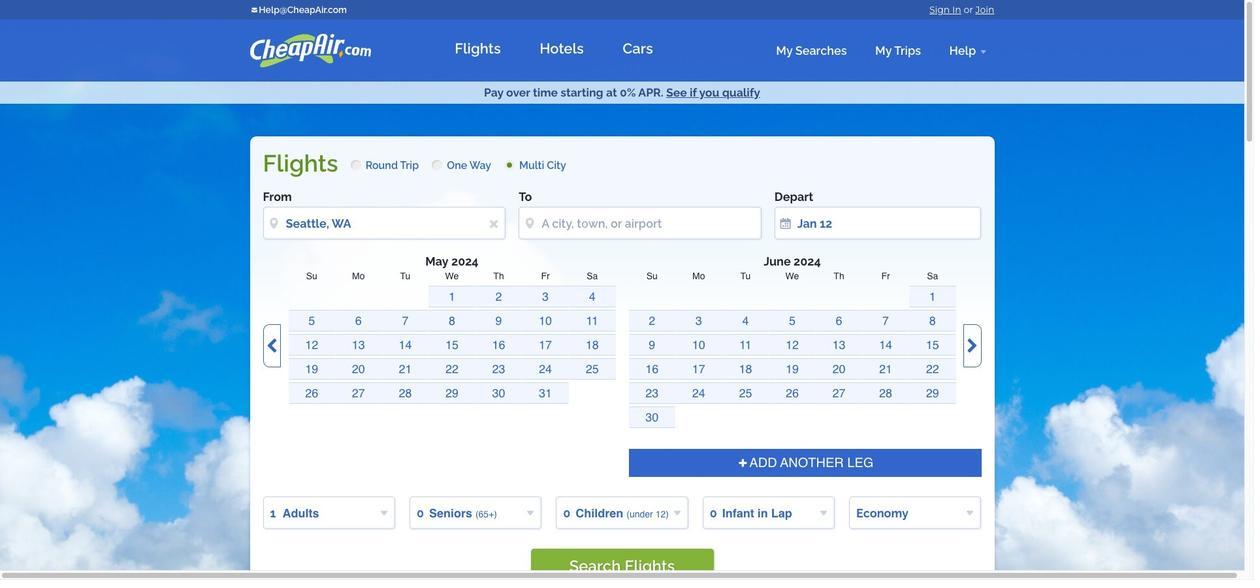 Task type: locate. For each thing, give the bounding box(es) containing it.
Select Date text field
[[775, 207, 982, 240]]



Task type: vqa. For each thing, say whether or not it's contained in the screenshot.
See if you qualify - Affirm Financing (opens in modal) "element"
yes



Task type: describe. For each thing, give the bounding box(es) containing it.
see if you qualify - affirm financing (opens in modal) element
[[666, 86, 761, 99]]

A cіty, tοwn, or airport text field
[[519, 207, 762, 240]]

A cіty, tοwn, or airport text field
[[263, 207, 506, 240]]



